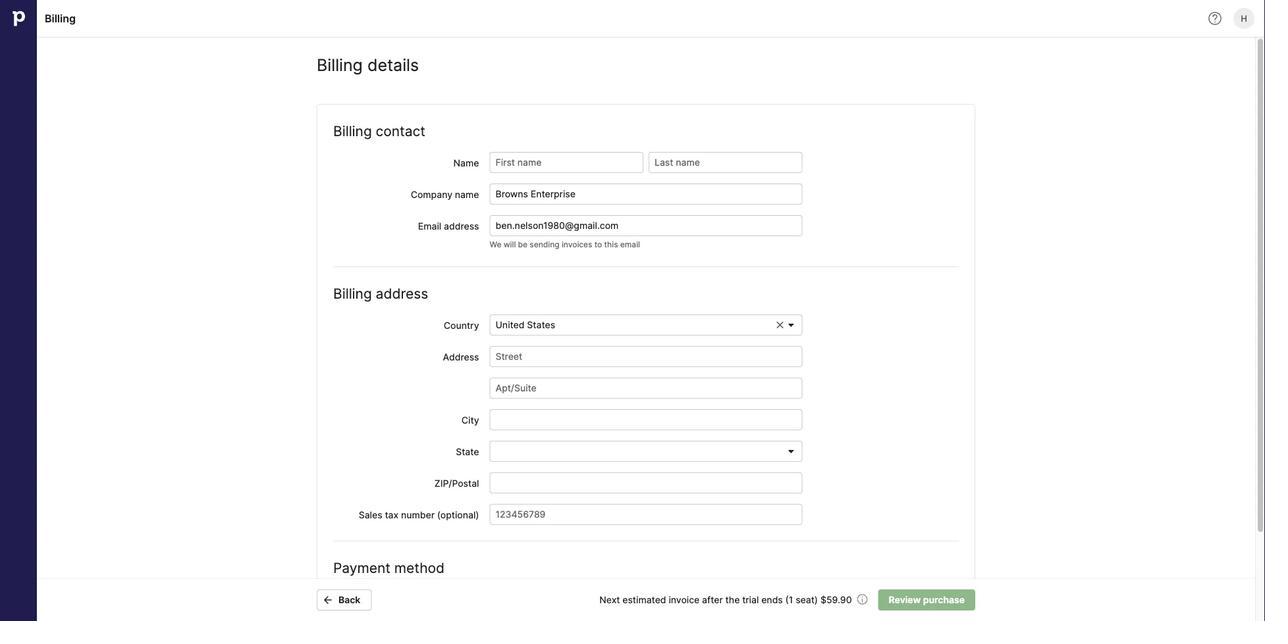 Task type: describe. For each thing, give the bounding box(es) containing it.
united
[[496, 320, 525, 331]]

paypal
[[701, 608, 731, 619]]

address for billing address
[[376, 285, 428, 302]]

after
[[702, 595, 723, 606]]

review purchase button
[[878, 590, 975, 611]]

review
[[889, 595, 921, 606]]

estimated
[[622, 595, 666, 606]]

this
[[604, 240, 618, 250]]

country
[[444, 320, 479, 331]]

contact
[[376, 122, 425, 139]]

we will be sending invoices to this email
[[490, 240, 640, 250]]

details
[[367, 55, 419, 75]]

review purchase
[[889, 595, 965, 606]]

sales
[[359, 510, 382, 521]]

trial
[[742, 595, 759, 606]]

address
[[443, 352, 479, 363]]

be
[[518, 240, 528, 250]]

open menu image
[[786, 446, 796, 457]]

united states button
[[490, 315, 802, 336]]

company
[[411, 189, 452, 200]]

city
[[462, 415, 479, 426]]

billing for billing
[[45, 12, 76, 25]]

seat
[[796, 595, 814, 606]]

billing details
[[317, 55, 419, 75]]

back
[[338, 595, 360, 606]]

)
[[814, 595, 818, 606]]

zip/postal
[[434, 478, 479, 489]]

First name text field
[[490, 152, 643, 173]]

sales tax number (optional)
[[359, 510, 479, 521]]

united states
[[496, 320, 555, 331]]

billing address
[[333, 285, 428, 302]]



Task type: locate. For each thing, give the bounding box(es) containing it.
ends
[[761, 595, 783, 606]]

home image
[[9, 9, 28, 28]]

Apt/Suite text field
[[490, 378, 802, 399]]

1 horizontal spatial color primary image
[[786, 320, 796, 331]]

Street text field
[[490, 346, 802, 367]]

1 horizontal spatial address
[[444, 221, 479, 232]]

billing
[[45, 12, 76, 25], [317, 55, 363, 75], [333, 122, 372, 139], [333, 285, 372, 302]]

0 horizontal spatial address
[[376, 285, 428, 302]]

h
[[1241, 13, 1247, 23]]

1 vertical spatial address
[[376, 285, 428, 302]]

the
[[725, 595, 740, 606]]

0 vertical spatial address
[[444, 221, 479, 232]]

color muted image
[[857, 595, 868, 605]]

email
[[418, 221, 441, 232]]

number
[[401, 510, 435, 521]]

back button
[[317, 590, 372, 611]]

sending
[[530, 240, 560, 250]]

billing contact
[[333, 122, 425, 139]]

None field
[[490, 441, 802, 462]]

billing for billing address
[[333, 285, 372, 302]]

color primary image
[[786, 320, 796, 331], [775, 321, 785, 330]]

method
[[394, 560, 445, 577]]

None email field
[[490, 215, 802, 236]]

(optional)
[[437, 510, 479, 521]]

billing for billing details
[[317, 55, 363, 75]]

company name
[[411, 189, 479, 200]]

email
[[620, 240, 640, 250]]

next
[[599, 595, 620, 606]]

to
[[594, 240, 602, 250]]

tax
[[385, 510, 398, 521]]

color primary image
[[320, 595, 336, 606]]

h button
[[1231, 5, 1257, 32]]

we
[[490, 240, 501, 250]]

will
[[504, 240, 516, 250]]

0 horizontal spatial color primary image
[[775, 321, 785, 330]]

payment
[[333, 560, 390, 577]]

$59.90
[[821, 595, 852, 606]]

123456789 text field
[[490, 504, 802, 525]]

invoice
[[669, 595, 700, 606]]

next estimated invoice after the trial ends ( 1 seat ) $59.90
[[599, 595, 852, 606]]

invoices
[[562, 240, 592, 250]]

None text field
[[490, 410, 802, 431]]

United States field
[[490, 315, 802, 336]]

Last name text field
[[649, 152, 802, 173]]

name
[[455, 189, 479, 200]]

None text field
[[490, 184, 802, 205], [490, 473, 802, 494], [490, 184, 802, 205], [490, 473, 802, 494]]

payment method
[[333, 560, 445, 577]]

purchase
[[923, 595, 965, 606]]

quick help image
[[1207, 11, 1223, 26]]

(
[[785, 595, 789, 606]]

address
[[444, 221, 479, 232], [376, 285, 428, 302]]

email address
[[418, 221, 479, 232]]

address for email address
[[444, 221, 479, 232]]

state
[[456, 446, 479, 458]]

1
[[789, 595, 793, 606]]

name
[[453, 157, 479, 169]]

states
[[527, 320, 555, 331]]

billing for billing contact
[[333, 122, 372, 139]]



Task type: vqa. For each thing, say whether or not it's contained in the screenshot.
Save
no



